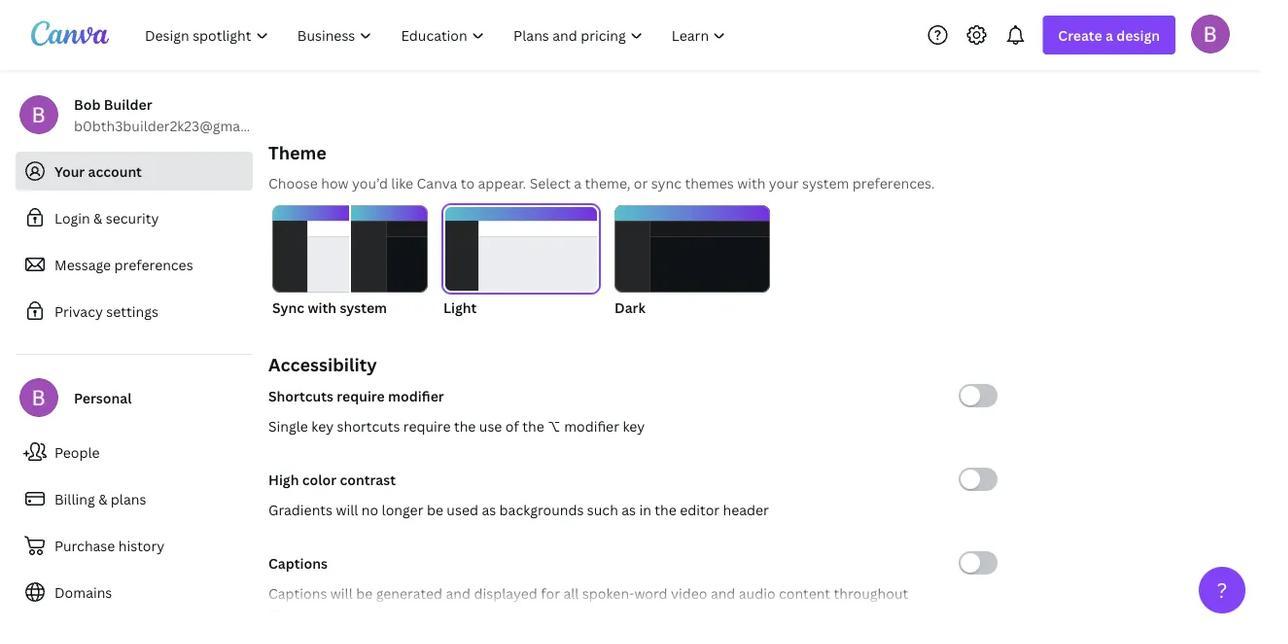 Task type: locate. For each thing, give the bounding box(es) containing it.
captions inside captions will be generated and displayed for all spoken-word video and audio content throughout canva
[[269, 584, 327, 603]]

will
[[336, 501, 358, 519], [331, 584, 353, 603]]

used
[[447, 501, 479, 519]]

spoken-
[[583, 584, 635, 603]]

plans
[[111, 490, 146, 508]]

with inside button
[[308, 298, 337, 317]]

2 horizontal spatial the
[[655, 501, 677, 519]]

and
[[446, 584, 471, 603], [711, 584, 736, 603]]

will inside captions will be generated and displayed for all spoken-word video and audio content throughout canva
[[331, 584, 353, 603]]

0 vertical spatial modifier
[[388, 387, 444, 405]]

Sync with system button
[[272, 205, 428, 318]]

1 horizontal spatial the
[[523, 417, 545, 435]]

themes
[[685, 174, 734, 192]]

history
[[118, 537, 165, 555]]

a
[[1106, 26, 1114, 44], [574, 174, 582, 192]]

the
[[454, 417, 476, 435], [523, 417, 545, 435], [655, 501, 677, 519]]

as left in
[[622, 501, 636, 519]]

1 vertical spatial &
[[98, 490, 107, 508]]

1 as from the left
[[482, 501, 496, 519]]

0 horizontal spatial as
[[482, 501, 496, 519]]

1 horizontal spatial system
[[803, 174, 850, 192]]

1 key from the left
[[312, 417, 334, 435]]

the right in
[[655, 501, 677, 519]]

0 vertical spatial a
[[1106, 26, 1114, 44]]

modifier
[[388, 387, 444, 405], [564, 417, 620, 435]]

billing & plans link
[[16, 480, 253, 519]]

a inside create a design dropdown button
[[1106, 26, 1114, 44]]

require up shortcuts at left
[[337, 387, 385, 405]]

sync
[[272, 298, 305, 317]]

1 vertical spatial captions
[[269, 584, 327, 603]]

to
[[461, 174, 475, 192]]

create a design
[[1059, 26, 1161, 44]]

&
[[93, 209, 103, 227], [98, 490, 107, 508]]

0 horizontal spatial key
[[312, 417, 334, 435]]

0 horizontal spatial modifier
[[388, 387, 444, 405]]

Dark button
[[615, 205, 771, 318]]

0 vertical spatial &
[[93, 209, 103, 227]]

domains link
[[16, 573, 253, 612]]

1 vertical spatial modifier
[[564, 417, 620, 435]]

1 vertical spatial system
[[340, 298, 387, 317]]

be left used
[[427, 501, 444, 519]]

& inside billing & plans link
[[98, 490, 107, 508]]

key right single on the left of the page
[[312, 417, 334, 435]]

as right used
[[482, 501, 496, 519]]

the left use
[[454, 417, 476, 435]]

word
[[635, 584, 668, 603]]

and left displayed
[[446, 584, 471, 603]]

& left plans
[[98, 490, 107, 508]]

appear.
[[478, 174, 527, 192]]

& right the login
[[93, 209, 103, 227]]

1 vertical spatial a
[[574, 174, 582, 192]]

0 horizontal spatial with
[[308, 298, 337, 317]]

0 vertical spatial captions
[[269, 554, 328, 573]]

& for billing
[[98, 490, 107, 508]]

1 captions from the top
[[269, 554, 328, 573]]

as
[[482, 501, 496, 519], [622, 501, 636, 519]]

system right your
[[803, 174, 850, 192]]

content
[[779, 584, 831, 603]]

personal
[[74, 389, 132, 407]]

account
[[88, 162, 142, 180]]

0 horizontal spatial system
[[340, 298, 387, 317]]

require
[[337, 387, 385, 405], [404, 417, 451, 435]]

login & security link
[[16, 198, 253, 237]]

0 horizontal spatial a
[[574, 174, 582, 192]]

shortcuts
[[269, 387, 334, 405]]

key
[[312, 417, 334, 435], [623, 417, 645, 435]]

single
[[269, 417, 308, 435]]

with
[[738, 174, 766, 192], [308, 298, 337, 317]]

login & security
[[54, 209, 159, 227]]

1 horizontal spatial and
[[711, 584, 736, 603]]

0 vertical spatial with
[[738, 174, 766, 192]]

system up accessibility
[[340, 298, 387, 317]]

1 vertical spatial will
[[331, 584, 353, 603]]

1 horizontal spatial key
[[623, 417, 645, 435]]

0 vertical spatial be
[[427, 501, 444, 519]]

security
[[106, 209, 159, 227]]

system inside theme choose how you'd like canva to appear. select a theme, or sync themes with your system preferences.
[[803, 174, 850, 192]]

top level navigation element
[[132, 16, 743, 54]]

0 horizontal spatial canva
[[269, 606, 309, 624]]

a left design
[[1106, 26, 1114, 44]]

with left your
[[738, 174, 766, 192]]

will for no
[[336, 501, 358, 519]]

0 horizontal spatial and
[[446, 584, 471, 603]]

0 vertical spatial system
[[803, 174, 850, 192]]

captions for captions will be generated and displayed for all spoken-word video and audio content throughout canva
[[269, 584, 327, 603]]

0 horizontal spatial be
[[356, 584, 373, 603]]

be
[[427, 501, 444, 519], [356, 584, 373, 603]]

0 vertical spatial canva
[[417, 174, 458, 192]]

create a design button
[[1043, 16, 1176, 54]]

1 vertical spatial with
[[308, 298, 337, 317]]

0 horizontal spatial the
[[454, 417, 476, 435]]

privacy settings
[[54, 302, 158, 321]]

backgrounds
[[500, 501, 584, 519]]

will left no at the bottom left of page
[[336, 501, 358, 519]]

privacy
[[54, 302, 103, 321]]

require right shortcuts at left
[[404, 417, 451, 435]]

1 vertical spatial canva
[[269, 606, 309, 624]]

message
[[54, 255, 111, 274]]

& for login
[[93, 209, 103, 227]]

1 horizontal spatial canva
[[417, 174, 458, 192]]

your account link
[[16, 152, 253, 191]]

a right select
[[574, 174, 582, 192]]

system
[[803, 174, 850, 192], [340, 298, 387, 317]]

⌥
[[548, 417, 561, 435]]

1 vertical spatial require
[[404, 417, 451, 435]]

dark
[[615, 298, 646, 317]]

will left generated
[[331, 584, 353, 603]]

key right ⌥
[[623, 417, 645, 435]]

purchase
[[54, 537, 115, 555]]

modifier up 'single key shortcuts require the use of the ⌥ modifier key'
[[388, 387, 444, 405]]

be left generated
[[356, 584, 373, 603]]

1 horizontal spatial a
[[1106, 26, 1114, 44]]

0 horizontal spatial require
[[337, 387, 385, 405]]

for
[[541, 584, 560, 603]]

high color contrast
[[269, 470, 396, 489]]

0 vertical spatial will
[[336, 501, 358, 519]]

shortcuts require modifier
[[269, 387, 444, 405]]

message preferences link
[[16, 245, 253, 284]]

1 horizontal spatial as
[[622, 501, 636, 519]]

accessibility
[[269, 353, 377, 377]]

2 key from the left
[[623, 417, 645, 435]]

canva
[[417, 174, 458, 192], [269, 606, 309, 624]]

modifier right ⌥
[[564, 417, 620, 435]]

the left ⌥
[[523, 417, 545, 435]]

and right video
[[711, 584, 736, 603]]

1 vertical spatial be
[[356, 584, 373, 603]]

with right sync at the left of the page
[[308, 298, 337, 317]]

of
[[506, 417, 519, 435]]

1 horizontal spatial with
[[738, 174, 766, 192]]

1 horizontal spatial modifier
[[564, 417, 620, 435]]

or
[[634, 174, 648, 192]]

& inside "login & security" link
[[93, 209, 103, 227]]

1 horizontal spatial be
[[427, 501, 444, 519]]

2 captions from the top
[[269, 584, 327, 603]]



Task type: vqa. For each thing, say whether or not it's contained in the screenshot.
Search Search Box
no



Task type: describe. For each thing, give the bounding box(es) containing it.
create
[[1059, 26, 1103, 44]]

choose
[[269, 174, 318, 192]]

bob builder b0bth3builder2k23@gmail.com
[[74, 95, 280, 135]]

builder
[[104, 95, 152, 113]]

contrast
[[340, 470, 396, 489]]

all
[[564, 584, 579, 603]]

your account
[[54, 162, 142, 180]]

preferences
[[114, 255, 193, 274]]

light
[[444, 298, 477, 317]]

bob
[[74, 95, 101, 113]]

gradients will no longer be used as backgrounds such as in the editor header
[[269, 501, 769, 519]]

?
[[1218, 576, 1228, 604]]

your
[[769, 174, 799, 192]]

high
[[269, 470, 299, 489]]

settings
[[106, 302, 158, 321]]

captions for captions
[[269, 554, 328, 573]]

color
[[302, 470, 337, 489]]

1 horizontal spatial require
[[404, 417, 451, 435]]

like
[[391, 174, 414, 192]]

canva inside theme choose how you'd like canva to appear. select a theme, or sync themes with your system preferences.
[[417, 174, 458, 192]]

you'd
[[352, 174, 388, 192]]

throughout
[[834, 584, 909, 603]]

? button
[[1200, 567, 1246, 614]]

domains
[[54, 583, 112, 602]]

canva inside captions will be generated and displayed for all spoken-word video and audio content throughout canva
[[269, 606, 309, 624]]

system inside button
[[340, 298, 387, 317]]

such
[[587, 501, 619, 519]]

shortcuts
[[337, 417, 400, 435]]

generated
[[376, 584, 443, 603]]

be inside captions will be generated and displayed for all spoken-word video and audio content throughout canva
[[356, 584, 373, 603]]

1 and from the left
[[446, 584, 471, 603]]

0 vertical spatial require
[[337, 387, 385, 405]]

header
[[723, 501, 769, 519]]

with inside theme choose how you'd like canva to appear. select a theme, or sync themes with your system preferences.
[[738, 174, 766, 192]]

use
[[479, 417, 502, 435]]

b0bth3builder2k23@gmail.com
[[74, 116, 280, 135]]

select
[[530, 174, 571, 192]]

purchase history
[[54, 537, 165, 555]]

will for be
[[331, 584, 353, 603]]

editor
[[680, 501, 720, 519]]

people link
[[16, 433, 253, 472]]

2 as from the left
[[622, 501, 636, 519]]

bob builder image
[[1192, 14, 1231, 53]]

Light button
[[444, 205, 599, 318]]

video
[[671, 584, 708, 603]]

longer
[[382, 501, 424, 519]]

billing
[[54, 490, 95, 508]]

gradients
[[269, 501, 333, 519]]

a inside theme choose how you'd like canva to appear. select a theme, or sync themes with your system preferences.
[[574, 174, 582, 192]]

design
[[1117, 26, 1161, 44]]

login
[[54, 209, 90, 227]]

audio
[[739, 584, 776, 603]]

single key shortcuts require the use of the ⌥ modifier key
[[269, 417, 645, 435]]

billing & plans
[[54, 490, 146, 508]]

theme choose how you'd like canva to appear. select a theme, or sync themes with your system preferences.
[[269, 141, 935, 192]]

privacy settings link
[[16, 292, 253, 331]]

theme,
[[585, 174, 631, 192]]

how
[[321, 174, 349, 192]]

theme
[[269, 141, 327, 164]]

purchase history link
[[16, 526, 253, 565]]

message preferences
[[54, 255, 193, 274]]

in
[[640, 501, 652, 519]]

preferences.
[[853, 174, 935, 192]]

people
[[54, 443, 100, 462]]

displayed
[[474, 584, 538, 603]]

your
[[54, 162, 85, 180]]

sync with system
[[272, 298, 387, 317]]

captions will be generated and displayed for all spoken-word video and audio content throughout canva
[[269, 584, 909, 624]]

2 and from the left
[[711, 584, 736, 603]]

no
[[362, 501, 379, 519]]

sync
[[652, 174, 682, 192]]



